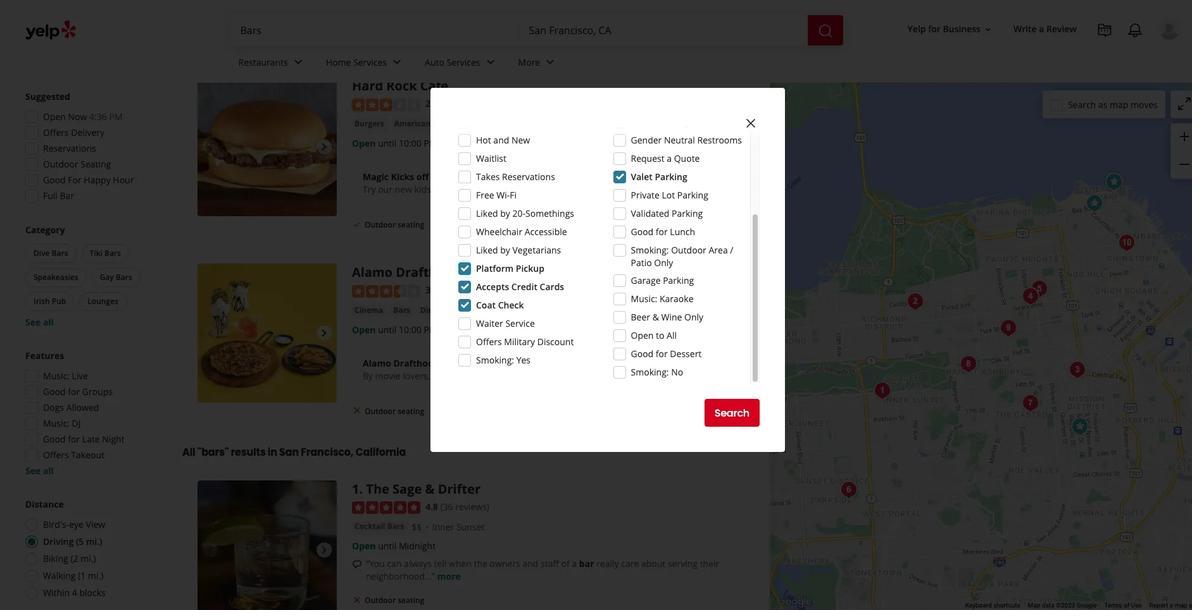 Task type: vqa. For each thing, say whether or not it's contained in the screenshot.
quite
no



Task type: describe. For each thing, give the bounding box(es) containing it.
outdoor for 16 close v2 icon on the bottom left of page
[[365, 406, 396, 417]]

drafthouse for alamo drafthouse cinema new mission
[[396, 264, 467, 281]]

©2023
[[1056, 603, 1075, 610]]

for for business
[[928, 23, 941, 35]]

offers for offers delivery
[[43, 127, 69, 139]]

open down suggested
[[43, 111, 66, 123]]

for for late
[[68, 434, 80, 446]]

near
[[305, 7, 341, 28]]

good for late night
[[43, 434, 125, 446]]

data
[[1042, 603, 1055, 610]]

all for features
[[43, 465, 54, 477]]

alamo drafthouse cinema new mission
[[352, 264, 602, 281]]

google
[[1077, 603, 1097, 610]]

their
[[700, 559, 719, 571]]

more inside magic kicks off here try our new kids menu today! read more
[[514, 183, 537, 196]]

0 horizontal spatial all
[[182, 446, 195, 460]]

quote
[[674, 153, 700, 165]]

1 vertical spatial and
[[523, 559, 538, 571]]

pickup
[[516, 263, 544, 275]]

menu
[[433, 183, 457, 196]]

10
[[214, 7, 229, 28]]

mini bar sf image
[[996, 316, 1021, 341]]

dinner theater
[[420, 305, 478, 316]]

3 slideshow element from the top
[[198, 481, 337, 611]]

music: for music: dj
[[43, 418, 70, 430]]

view
[[86, 519, 105, 531]]

parking for garage parking
[[663, 275, 694, 287]]

smoking: for smoking: no
[[631, 367, 669, 379]]

fi
[[510, 189, 517, 201]]

reservations inside search dialog
[[502, 171, 555, 183]]

1 vertical spatial new
[[522, 264, 550, 281]]

drifter
[[438, 481, 481, 498]]

beer & wine only
[[631, 311, 704, 324]]

dogs allowed
[[43, 402, 99, 414]]

speakeasies button
[[25, 268, 87, 287]]

bird's-
[[43, 519, 69, 531]]

see all for features
[[25, 465, 54, 477]]

bars for cocktail bars
[[387, 522, 404, 533]]

16 close v2 image
[[352, 596, 362, 606]]

the
[[366, 481, 389, 498]]

mi.) for walking (1 mi.)
[[88, 570, 103, 582]]

$$
[[412, 522, 422, 534]]

biking
[[43, 553, 68, 565]]

16 close v2 image
[[352, 406, 362, 416]]

seating
[[81, 158, 111, 170]]

sponsored
[[182, 42, 237, 57]]

dessert
[[670, 348, 702, 360]]

3.5 star rating image
[[352, 285, 420, 298]]

(2
[[71, 553, 78, 565]]

sage
[[393, 481, 422, 498]]

last call bar image
[[1018, 391, 1043, 417]]

driving (5 mi.)
[[43, 536, 102, 548]]

smoking: for smoking: yes
[[476, 355, 514, 367]]

for for groups
[[68, 386, 80, 398]]

no
[[671, 367, 683, 379]]

until for hard
[[378, 137, 397, 149]]

0 horizontal spatial of
[[561, 559, 570, 571]]

liked for liked by 20-somethings
[[476, 208, 498, 220]]

top 10 best bars near san francisco, california
[[182, 7, 533, 28]]

4:36
[[89, 111, 107, 123]]

4.8 star rating image
[[352, 502, 420, 515]]

mi.) for driving (5 mi.)
[[86, 536, 102, 548]]

offers takeout
[[43, 450, 104, 462]]

for inside alamo drafthouse cinema by movie lovers, for movie lovers
[[432, 370, 444, 382]]

write a review
[[1014, 23, 1077, 35]]

24 chevron down v2 image for auto services
[[483, 55, 498, 70]]

outdoor seating for 4.8
[[365, 596, 424, 607]]

lounges button
[[79, 293, 126, 311]]

(1
[[78, 570, 86, 582]]

parking for street parking
[[658, 116, 689, 128]]

music: karaoke
[[631, 293, 694, 305]]

seating for 4.8
[[398, 596, 424, 607]]

good for good for dessert
[[631, 348, 654, 360]]

outdoor seating
[[43, 158, 111, 170]]

"you
[[366, 559, 385, 571]]

garage
[[631, 275, 661, 287]]

previous image for hard rock cafe
[[203, 140, 218, 155]]

music: for music: live
[[43, 370, 70, 382]]

only inside smoking: outdoor area / patio only
[[654, 257, 673, 269]]

3.5
[[425, 284, 438, 296]]

rock
[[386, 77, 417, 95]]

valet
[[631, 171, 653, 183]]

home services link
[[316, 46, 415, 82]]

offers for offers takeout
[[43, 450, 69, 462]]

kennedy's indian curry house & irish pub image
[[1082, 191, 1107, 217]]

1 . the sage & drifter
[[352, 481, 481, 498]]

fermentation lab image
[[1027, 277, 1052, 302]]

4.8
[[425, 501, 438, 513]]

as
[[1098, 98, 1108, 110]]

bars up 16 info v2 icon
[[268, 7, 302, 28]]

wheelchair
[[476, 226, 522, 238]]

late
[[82, 434, 100, 446]]

reviews) for (36 reviews)
[[455, 501, 489, 513]]

shortcuts
[[993, 603, 1020, 610]]

cinema for by
[[446, 357, 479, 370]]

search for search
[[715, 406, 750, 421]]

1 vertical spatial mission
[[486, 305, 517, 317]]

mi.) for biking (2 mi.)
[[81, 553, 96, 565]]

zoom in image
[[1177, 129, 1192, 144]]

open until 10:00 pm for rock
[[352, 137, 437, 149]]

option group containing distance
[[22, 499, 157, 604]]

close image
[[743, 116, 758, 131]]

yelp for business
[[908, 23, 981, 35]]

good for good for lunch
[[631, 226, 654, 238]]

offers for offers military discount
[[476, 336, 502, 348]]

dinner theater button
[[418, 304, 481, 317]]

tiki bars
[[90, 248, 121, 259]]

24 chevron down v2 image for more
[[543, 55, 558, 70]]

a for report
[[1170, 603, 1173, 610]]

report
[[1150, 603, 1168, 610]]

& inside search dialog
[[653, 311, 659, 324]]

10:00 for drafthouse
[[399, 324, 421, 336]]

owners
[[490, 559, 520, 571]]

open for mission
[[352, 324, 376, 336]]

cinema button
[[352, 304, 386, 317]]

magic
[[363, 171, 389, 183]]

delivery inside group
[[71, 127, 105, 139]]

good for groups
[[43, 386, 113, 398]]

16 chevron down v2 image
[[983, 24, 993, 35]]

the sage & drifter image
[[870, 379, 895, 404]]

a left the bar
[[572, 559, 577, 571]]

sponsored results
[[182, 42, 276, 57]]

reviews) for (989 reviews)
[[460, 284, 494, 296]]

search image
[[818, 23, 833, 38]]

for for lunch
[[656, 226, 668, 238]]

open inside search dialog
[[631, 330, 654, 342]]

platform pickup
[[476, 263, 544, 275]]

services for auto services
[[447, 56, 480, 68]]

new
[[395, 183, 412, 196]]

coat
[[476, 299, 496, 311]]

0 horizontal spatial &
[[425, 481, 435, 498]]

search dialog
[[0, 0, 1192, 611]]

2 movie from the left
[[446, 370, 472, 382]]

try
[[363, 183, 376, 196]]

bars for dive bars
[[52, 248, 68, 259]]

outdoor inside smoking: outdoor area / patio only
[[671, 244, 706, 256]]

platform
[[476, 263, 514, 275]]

smoking: for smoking: outdoor area / patio only
[[631, 244, 669, 256]]

business categories element
[[228, 46, 1181, 82]]

1 horizontal spatial california
[[458, 7, 533, 28]]

previous image for alamo drafthouse cinema new mission
[[203, 326, 218, 341]]

1 horizontal spatial hard rock cafe image
[[1101, 170, 1127, 195]]

by for 20-
[[500, 208, 510, 220]]

1 horizontal spatial of
[[1124, 603, 1130, 610]]

a for request
[[667, 153, 672, 165]]

pm for alamo
[[424, 324, 437, 336]]

gay bars button
[[92, 268, 140, 287]]

request a quote
[[631, 153, 700, 165]]

off
[[416, 171, 429, 183]]

1 outdoor seating from the top
[[365, 220, 424, 230]]

scarlet lounge image
[[903, 289, 928, 315]]

slideshow element for hard
[[198, 77, 337, 217]]

care
[[621, 559, 639, 571]]

search for search as map moves
[[1068, 98, 1096, 110]]

3 previous image from the top
[[203, 543, 218, 558]]

auto
[[425, 56, 444, 68]]

lovers
[[474, 370, 499, 382]]

theater
[[448, 305, 478, 316]]

1 vertical spatial francisco,
[[301, 446, 353, 460]]

lion's den bar and lounge image
[[1114, 230, 1139, 256]]

report a map e
[[1150, 603, 1192, 610]]

happy
[[84, 174, 111, 186]]

drafthouse for alamo drafthouse cinema by movie lovers, for movie lovers
[[393, 357, 443, 370]]

the
[[474, 559, 487, 571]]

inner sunset
[[432, 522, 485, 534]]

area
[[709, 244, 728, 256]]

can
[[387, 559, 402, 571]]

smoking: yes
[[476, 355, 531, 367]]

until for alamo
[[378, 324, 397, 336]]

gay
[[100, 272, 114, 283]]

dive bars
[[34, 248, 68, 259]]

by
[[363, 370, 373, 382]]

alamo for alamo drafthouse cinema new mission
[[352, 264, 393, 281]]

full bar
[[43, 190, 74, 202]]

more link
[[437, 571, 461, 583]]

read
[[490, 183, 512, 196]]

alamo drafthouse cinema new mission image
[[198, 264, 337, 403]]

new inside search dialog
[[512, 134, 530, 146]]



Task type: locate. For each thing, give the bounding box(es) containing it.
pm down american (traditional) link
[[424, 137, 437, 149]]

bars up open until midnight
[[387, 522, 404, 533]]

group
[[22, 91, 157, 206], [1171, 123, 1192, 179], [23, 224, 157, 329], [22, 350, 157, 478]]

0 vertical spatial search
[[1068, 98, 1096, 110]]

1 see from the top
[[25, 317, 41, 329]]

of right staff
[[561, 559, 570, 571]]

movie right by
[[375, 370, 401, 382]]

1 horizontal spatial map
[[1175, 603, 1187, 610]]

american (traditional)
[[394, 118, 480, 129]]

good down music: dj
[[43, 434, 66, 446]]

10:00 down american
[[399, 137, 421, 149]]

1 horizontal spatial all
[[667, 330, 677, 342]]

mi.) right (2
[[81, 553, 96, 565]]

open for fisherman's wharf
[[352, 137, 376, 149]]

outdoor seating down the new
[[365, 220, 424, 230]]

2 vertical spatial music:
[[43, 418, 70, 430]]

bars for tiki bars
[[104, 248, 121, 259]]

outdoor right 16 checkmark v2 icon
[[365, 220, 396, 230]]

outdoor for 16 checkmark v2 icon
[[365, 220, 396, 230]]

cinema
[[471, 264, 518, 281], [355, 305, 383, 316], [446, 357, 479, 370]]

alamo up by
[[363, 357, 391, 370]]

restaurants
[[238, 56, 288, 68]]

map
[[1028, 603, 1040, 610]]

see all for category
[[25, 317, 54, 329]]

bars right the dive
[[52, 248, 68, 259]]

1 horizontal spatial movie
[[446, 370, 472, 382]]

0 vertical spatial until
[[378, 137, 397, 149]]

good down validated
[[631, 226, 654, 238]]

0 horizontal spatial san
[[279, 446, 299, 460]]

notifications image
[[1128, 23, 1143, 38]]

slideshow element
[[198, 77, 337, 217], [198, 264, 337, 403], [198, 481, 337, 611]]

(989
[[440, 284, 458, 296]]

2 vertical spatial pm
[[424, 324, 437, 336]]

outdoor right 16 close v2 icon on the bottom left of page
[[365, 406, 396, 417]]

military
[[504, 336, 535, 348]]

1 vertical spatial open until 10:00 pm
[[352, 324, 437, 336]]

0 horizontal spatial more
[[437, 571, 461, 583]]

1 slideshow element from the top
[[198, 77, 337, 217]]

0 vertical spatial francisco,
[[377, 7, 455, 28]]

tiki
[[90, 248, 102, 259]]

by for vegetarians
[[500, 244, 510, 256]]

review
[[1047, 23, 1077, 35]]

search as map moves
[[1068, 98, 1158, 110]]

pm right 4:36
[[109, 111, 123, 123]]

gender neutral restrooms
[[631, 134, 742, 146]]

1 vertical spatial alamo
[[363, 357, 391, 370]]

map for e
[[1175, 603, 1187, 610]]

and inside search dialog
[[493, 134, 509, 146]]

0 vertical spatial alamo
[[352, 264, 393, 281]]

1 vertical spatial see all button
[[25, 465, 54, 477]]

0 horizontal spatial california
[[355, 446, 406, 460]]

francisco,
[[377, 7, 455, 28], [301, 446, 353, 460]]

san right "near"
[[344, 7, 374, 28]]

movie
[[375, 370, 401, 382], [446, 370, 472, 382]]

None search field
[[230, 15, 846, 46]]

smoking: up patio
[[631, 244, 669, 256]]

for inside button
[[928, 23, 941, 35]]

zoom out image
[[1177, 157, 1192, 172]]

smoking: down good for dessert
[[631, 367, 669, 379]]

parking up 'private lot parking'
[[655, 171, 687, 183]]

2 previous image from the top
[[203, 326, 218, 341]]

24 chevron down v2 image for restaurants
[[290, 55, 306, 70]]

delivery down open now 4:36 pm
[[71, 127, 105, 139]]

features
[[25, 350, 64, 362]]

1 horizontal spatial reservations
[[502, 171, 555, 183]]

user actions element
[[898, 16, 1192, 94]]

0 horizontal spatial takeout
[[71, 450, 104, 462]]

parking for valet parking
[[655, 171, 687, 183]]

gay bars
[[100, 272, 132, 283]]

restrooms
[[697, 134, 742, 146]]

2 see from the top
[[25, 465, 41, 477]]

biking (2 mi.)
[[43, 553, 96, 565]]

hard rock cafe image
[[198, 77, 337, 217], [1101, 170, 1127, 195]]

24 chevron down v2 image inside more link
[[543, 55, 558, 70]]

bars right tiki
[[104, 248, 121, 259]]

pm down the dinner at the left of page
[[424, 324, 437, 336]]

2 slideshow element from the top
[[198, 264, 337, 403]]

2 vertical spatial previous image
[[203, 543, 218, 558]]

1 horizontal spatial delivery
[[447, 220, 477, 230]]

1 vertical spatial california
[[355, 446, 406, 460]]

1 see all from the top
[[25, 317, 54, 329]]

0 vertical spatial outdoor seating
[[365, 220, 424, 230]]

1 vertical spatial seating
[[398, 406, 424, 417]]

1 movie from the left
[[375, 370, 401, 382]]

2 outdoor seating from the top
[[365, 406, 424, 417]]

2 vertical spatial offers
[[43, 450, 69, 462]]

1 vertical spatial offers
[[476, 336, 502, 348]]

1 vertical spatial slideshow element
[[198, 264, 337, 403]]

dive bars button
[[25, 244, 76, 263]]

tiki bars button
[[81, 244, 129, 263]]

serving
[[668, 559, 698, 571]]

1 vertical spatial see
[[25, 465, 41, 477]]

today!
[[460, 183, 485, 196]]

2 24 chevron down v2 image from the left
[[483, 55, 498, 70]]

0 vertical spatial by
[[500, 208, 510, 220]]

only up garage parking in the top right of the page
[[654, 257, 673, 269]]

open left to
[[631, 330, 654, 342]]

good up full
[[43, 174, 66, 186]]

music: live
[[43, 370, 88, 382]]

francisco, up 1
[[301, 446, 353, 460]]

music: inside search dialog
[[631, 293, 657, 305]]

1 vertical spatial of
[[1124, 603, 1130, 610]]

1 vertical spatial cinema
[[355, 305, 383, 316]]

offers inside search dialog
[[476, 336, 502, 348]]

1 vertical spatial liked
[[476, 244, 498, 256]]

1 horizontal spatial takeout
[[500, 220, 530, 230]]

1 vertical spatial search
[[715, 406, 750, 421]]

24 chevron down v2 image inside restaurants link
[[290, 55, 306, 70]]

wi-
[[497, 189, 510, 201]]

delivery
[[71, 127, 105, 139], [447, 220, 477, 230]]

1 24 chevron down v2 image from the left
[[389, 55, 405, 70]]

waitlist
[[476, 153, 506, 165]]

by
[[500, 208, 510, 220], [500, 244, 510, 256]]

expand map image
[[1177, 96, 1192, 111]]

mi.) right (1 at the bottom left of the page
[[88, 570, 103, 582]]

2 services from the left
[[447, 56, 480, 68]]

outdoor seating down 'neighborhood..."'
[[365, 596, 424, 607]]

0 vertical spatial music:
[[631, 293, 657, 305]]

seating down the lovers,
[[398, 406, 424, 417]]

map region
[[709, 0, 1192, 611]]

inner
[[432, 522, 454, 534]]

see down irish
[[25, 317, 41, 329]]

san right in
[[279, 446, 299, 460]]

24 chevron down v2 image right more
[[543, 55, 558, 70]]

until up can on the bottom left of the page
[[378, 541, 397, 553]]

0 vertical spatial liked
[[476, 208, 498, 220]]

services up hard
[[353, 56, 387, 68]]

1 all from the top
[[43, 317, 54, 329]]

2 all from the top
[[43, 465, 54, 477]]

for up offers takeout
[[68, 434, 80, 446]]

1 vertical spatial all
[[43, 465, 54, 477]]

projects image
[[1097, 23, 1112, 38]]

lost and found image
[[836, 478, 861, 503]]

0 horizontal spatial 24 chevron down v2 image
[[389, 55, 405, 70]]

coat check
[[476, 299, 524, 311]]

0 vertical spatial reviews)
[[460, 284, 494, 296]]

offers down now
[[43, 127, 69, 139]]

1 vertical spatial music:
[[43, 370, 70, 382]]

music: for music: karaoke
[[631, 293, 657, 305]]

good
[[43, 174, 66, 186], [631, 226, 654, 238], [631, 348, 654, 360], [43, 386, 66, 398], [43, 434, 66, 446]]

2 seating from the top
[[398, 406, 424, 417]]

offers down waiter
[[476, 336, 502, 348]]

group containing suggested
[[22, 91, 157, 206]]

bars for gay bars
[[116, 272, 132, 283]]

smoking: outdoor area / patio only
[[631, 244, 733, 269]]

"you can always tell when the owners and staff of a bar
[[366, 559, 594, 571]]

1 horizontal spatial only
[[684, 311, 704, 324]]

2 vertical spatial outdoor seating
[[365, 596, 424, 607]]

california up more
[[458, 7, 533, 28]]

more down takes reservations
[[514, 183, 537, 196]]

for right the lovers,
[[432, 370, 444, 382]]

search inside button
[[715, 406, 750, 421]]

parking for validated parking
[[672, 208, 703, 220]]

1 horizontal spatial 24 chevron down v2 image
[[543, 55, 558, 70]]

map left e
[[1175, 603, 1187, 610]]

0 vertical spatial slideshow element
[[198, 77, 337, 217]]

hot
[[476, 134, 491, 146]]

smoking: no
[[631, 367, 683, 379]]

results
[[231, 446, 266, 460]]

zam zam image
[[956, 352, 981, 377]]

3 until from the top
[[378, 541, 397, 553]]

1 seating from the top
[[398, 220, 424, 230]]

0 vertical spatial seating
[[398, 220, 424, 230]]

0 horizontal spatial and
[[493, 134, 509, 146]]

distance
[[25, 499, 64, 511]]

now
[[68, 111, 87, 123]]

parking up neutral
[[658, 116, 689, 128]]

2 vertical spatial seating
[[398, 596, 424, 607]]

open until 10:00 pm for drafthouse
[[352, 324, 437, 336]]

of
[[561, 559, 570, 571], [1124, 603, 1130, 610]]

for
[[928, 23, 941, 35], [656, 226, 668, 238], [656, 348, 668, 360], [432, 370, 444, 382], [68, 386, 80, 398], [68, 434, 80, 446]]

3.5 (989 reviews)
[[425, 284, 494, 296]]

1 until from the top
[[378, 137, 397, 149]]

street
[[631, 116, 656, 128]]

alamo for alamo drafthouse cinema by movie lovers, for movie lovers
[[363, 357, 391, 370]]

0 vertical spatial see all button
[[25, 317, 54, 329]]

mission up waiter service
[[486, 305, 517, 317]]

1 vertical spatial previous image
[[203, 326, 218, 341]]

new up takes reservations
[[512, 134, 530, 146]]

2 vertical spatial cinema
[[446, 357, 479, 370]]

good for good for late night
[[43, 434, 66, 446]]

bars link
[[391, 304, 413, 317]]

drafthouse up the lovers,
[[393, 357, 443, 370]]

parking right lot
[[677, 189, 708, 201]]

1 horizontal spatial more
[[514, 183, 537, 196]]

bar
[[579, 559, 594, 571]]

takes reservations
[[476, 171, 555, 183]]

all for category
[[43, 317, 54, 329]]

outdoor right 16 close v2 image at the bottom of the page
[[365, 596, 396, 607]]

california
[[458, 7, 533, 28], [355, 446, 406, 460]]

10:00 for rock
[[399, 137, 421, 149]]

price
[[25, 27, 47, 39]]

0 horizontal spatial hard rock cafe image
[[198, 77, 337, 217]]

bars inside button
[[52, 248, 68, 259]]

for for dessert
[[656, 348, 668, 360]]

1 liked from the top
[[476, 208, 498, 220]]

group containing category
[[23, 224, 157, 329]]

cocktail bars button
[[352, 521, 407, 534]]

see all button for features
[[25, 465, 54, 477]]

2 by from the top
[[500, 244, 510, 256]]

accepts credit cards
[[476, 281, 564, 293]]

0 horizontal spatial francisco,
[[301, 446, 353, 460]]

smoking: inside smoking: outdoor area / patio only
[[631, 244, 669, 256]]

only right wine
[[684, 311, 704, 324]]

0 horizontal spatial only
[[654, 257, 673, 269]]

1 by from the top
[[500, 208, 510, 220]]

1 horizontal spatial services
[[447, 56, 480, 68]]

outdoor seating for 3.5
[[365, 406, 424, 417]]

16 speech v2 image
[[352, 560, 362, 571]]

private
[[631, 189, 660, 201]]

private lot parking
[[631, 189, 708, 201]]

walking
[[43, 570, 76, 582]]

san
[[344, 7, 374, 28], [279, 446, 299, 460]]

services right auto
[[447, 56, 480, 68]]

dj
[[72, 418, 81, 430]]

0 vertical spatial see all
[[25, 317, 54, 329]]

2 vertical spatial until
[[378, 541, 397, 553]]

0 vertical spatial california
[[458, 7, 533, 28]]

drafthouse up the 3.5 on the top of the page
[[396, 264, 467, 281]]

outdoor seating
[[365, 220, 424, 230], [365, 406, 424, 417], [365, 596, 424, 607]]

good for good for groups
[[43, 386, 66, 398]]

open until 10:00 pm down the bars button
[[352, 324, 437, 336]]

of left use
[[1124, 603, 1130, 610]]

map right as
[[1110, 98, 1128, 110]]

good down open to all
[[631, 348, 654, 360]]

mission down vegetarians
[[554, 264, 602, 281]]

24 chevron down v2 image inside home services link
[[389, 55, 405, 70]]

1 24 chevron down v2 image from the left
[[290, 55, 306, 70]]

smoking: up lovers
[[476, 355, 514, 367]]

alamo drafthouse cinema new mission image
[[1067, 415, 1092, 440]]

outdoor for 16 close v2 image at the bottom of the page
[[365, 596, 396, 607]]

hard
[[352, 77, 383, 95]]

reviews) up coat
[[460, 284, 494, 296]]

open up "16 speech v2" image
[[352, 541, 376, 553]]

for right yelp
[[928, 23, 941, 35]]

0 vertical spatial reservations
[[43, 142, 96, 154]]

hot and new
[[476, 134, 530, 146]]

3 outdoor seating from the top
[[365, 596, 424, 607]]

dahlia lounge image
[[1065, 358, 1090, 383]]

validated parking
[[631, 208, 703, 220]]

0 vertical spatial previous image
[[203, 140, 218, 155]]

more
[[518, 56, 540, 68]]

1 vertical spatial drafthouse
[[393, 357, 443, 370]]

takeout up liked by vegetarians
[[500, 220, 530, 230]]

more down tell
[[437, 571, 461, 583]]

2 next image from the top
[[317, 326, 332, 341]]

sunset
[[457, 522, 485, 534]]

0 vertical spatial all
[[667, 330, 677, 342]]

0 vertical spatial pm
[[109, 111, 123, 123]]

1 previous image from the top
[[203, 140, 218, 155]]

next image for hard
[[317, 140, 332, 155]]

until down the bars button
[[378, 324, 397, 336]]

slideshow element for alamo
[[198, 264, 337, 403]]

0 vertical spatial offers
[[43, 127, 69, 139]]

0 vertical spatial san
[[344, 7, 374, 28]]

1 horizontal spatial francisco,
[[377, 7, 455, 28]]

francisco, up auto
[[377, 7, 455, 28]]

2 open until 10:00 pm from the top
[[352, 324, 437, 336]]

1 next image from the top
[[317, 140, 332, 155]]

category
[[25, 224, 65, 236]]

services for home services
[[353, 56, 387, 68]]

for down to
[[656, 348, 668, 360]]

all "bars" results in san francisco, california
[[182, 446, 406, 460]]

0 vertical spatial 10:00
[[399, 137, 421, 149]]

0 horizontal spatial mission
[[486, 305, 517, 317]]

1 vertical spatial &
[[425, 481, 435, 498]]

option group
[[22, 499, 157, 604]]

good up dogs
[[43, 386, 66, 398]]

0 horizontal spatial 24 chevron down v2 image
[[290, 55, 306, 70]]

cocktail
[[355, 522, 385, 533]]

terms of use
[[1104, 603, 1142, 610]]

1 services from the left
[[353, 56, 387, 68]]

2 liked from the top
[[476, 244, 498, 256]]

2 10:00 from the top
[[399, 324, 421, 336]]

mi.) right (5
[[86, 536, 102, 548]]

0 vertical spatial delivery
[[71, 127, 105, 139]]

2 see all from the top
[[25, 465, 54, 477]]

cards
[[540, 281, 564, 293]]

2.8 star rating image
[[352, 99, 420, 111]]

0 vertical spatial mission
[[554, 264, 602, 281]]

outdoor down lunch
[[671, 244, 706, 256]]

1 see all button from the top
[[25, 317, 54, 329]]

0 horizontal spatial reservations
[[43, 142, 96, 154]]

takeout down late
[[71, 450, 104, 462]]

3 seating from the top
[[398, 596, 424, 607]]

liked by 20-somethings
[[476, 208, 574, 220]]

24 chevron down v2 image right restaurants
[[290, 55, 306, 70]]

seating down 'neighborhood..."'
[[398, 596, 424, 607]]

1 horizontal spatial 24 chevron down v2 image
[[483, 55, 498, 70]]

delivery down today!
[[447, 220, 477, 230]]

1 vertical spatial by
[[500, 244, 510, 256]]

0 vertical spatial see
[[25, 317, 41, 329]]

open down cinema button
[[352, 324, 376, 336]]

and left staff
[[523, 559, 538, 571]]

kicks
[[391, 171, 414, 183]]

cinema for new
[[471, 264, 518, 281]]

reservations down offers delivery
[[43, 142, 96, 154]]

1 horizontal spatial mission
[[554, 264, 602, 281]]

hard rock cafe
[[352, 77, 448, 95]]

until down burgers link
[[378, 137, 397, 149]]

previous image
[[203, 140, 218, 155], [203, 326, 218, 341], [203, 543, 218, 558]]

cinema inside button
[[355, 305, 383, 316]]

24 chevron down v2 image up hard rock cafe on the left top of page
[[389, 55, 405, 70]]

the social study image
[[1018, 284, 1043, 310]]

parking up the karaoke at the right top
[[663, 275, 694, 287]]

0 vertical spatial and
[[493, 134, 509, 146]]

a for write
[[1039, 23, 1044, 35]]

1 horizontal spatial san
[[344, 7, 374, 28]]

mission
[[554, 264, 602, 281], [486, 305, 517, 317]]

outdoor up for
[[43, 158, 78, 170]]

1 vertical spatial san
[[279, 446, 299, 460]]

google image
[[773, 595, 815, 611]]

movie left lovers
[[446, 370, 472, 382]]

see for category
[[25, 317, 41, 329]]

.
[[359, 481, 363, 498]]

seating down the new
[[398, 220, 424, 230]]

all right to
[[667, 330, 677, 342]]

liked
[[476, 208, 498, 220], [476, 244, 498, 256]]

cinema inside alamo drafthouse cinema by movie lovers, for movie lovers
[[446, 357, 479, 370]]

group containing features
[[22, 350, 157, 478]]

drafthouse inside alamo drafthouse cinema by movie lovers, for movie lovers
[[393, 357, 443, 370]]

all down offers takeout
[[43, 465, 54, 477]]

see all
[[25, 317, 54, 329], [25, 465, 54, 477]]

0 vertical spatial &
[[653, 311, 659, 324]]

bars down 3.5 star rating image at top left
[[393, 305, 410, 316]]

by up platform pickup
[[500, 244, 510, 256]]

1 10:00 from the top
[[399, 137, 421, 149]]

good for good for happy hour
[[43, 174, 66, 186]]

0 horizontal spatial map
[[1110, 98, 1128, 110]]

16 checkmark v2 image
[[352, 219, 362, 230]]

next image for alamo
[[317, 326, 332, 341]]

open until 10:00 pm
[[352, 137, 437, 149], [352, 324, 437, 336]]

0 vertical spatial mi.)
[[86, 536, 102, 548]]

open for $$
[[352, 541, 376, 553]]

0 vertical spatial new
[[512, 134, 530, 146]]

fisherman's wharf
[[547, 118, 624, 130]]

2 see all button from the top
[[25, 465, 54, 477]]

0 vertical spatial of
[[561, 559, 570, 571]]

1 vertical spatial reservations
[[502, 171, 555, 183]]

2 24 chevron down v2 image from the left
[[543, 55, 558, 70]]

burgers
[[355, 118, 384, 129]]

all left "bars"
[[182, 446, 195, 460]]

for down validated parking
[[656, 226, 668, 238]]

all inside search dialog
[[667, 330, 677, 342]]

see for features
[[25, 465, 41, 477]]

"bars"
[[197, 446, 229, 460]]

3 next image from the top
[[317, 543, 332, 558]]

the sage & drifter image
[[198, 481, 337, 611]]

write a review link
[[1009, 18, 1082, 41]]

kids
[[414, 183, 431, 196]]

music: down garage
[[631, 293, 657, 305]]

alamo inside alamo drafthouse cinema by movie lovers, for movie lovers
[[363, 357, 391, 370]]

1 vertical spatial mi.)
[[81, 553, 96, 565]]

24 chevron down v2 image for home services
[[389, 55, 405, 70]]

10:00 down bars link
[[399, 324, 421, 336]]

bars right gay
[[116, 272, 132, 283]]

liked up platform
[[476, 244, 498, 256]]

24 chevron down v2 image inside auto services link
[[483, 55, 498, 70]]

good for happy hour
[[43, 174, 134, 186]]

seating
[[398, 220, 424, 230], [398, 406, 424, 417], [398, 596, 424, 607]]

a inside dialog
[[667, 153, 672, 165]]

2 vertical spatial mi.)
[[88, 570, 103, 582]]

1 vertical spatial more
[[437, 571, 461, 583]]

allowed
[[66, 402, 99, 414]]

1 open until 10:00 pm from the top
[[352, 137, 437, 149]]

a right write
[[1039, 23, 1044, 35]]

map for moves
[[1110, 98, 1128, 110]]

see all up distance
[[25, 465, 54, 477]]

4
[[72, 588, 77, 600]]

liked for liked by vegetarians
[[476, 244, 498, 256]]

search
[[1068, 98, 1096, 110], [715, 406, 750, 421]]

seating for 3.5
[[398, 406, 424, 417]]

request
[[631, 153, 665, 165]]

and right the hot
[[493, 134, 509, 146]]

next image
[[317, 140, 332, 155], [317, 326, 332, 341], [317, 543, 332, 558]]

open
[[43, 111, 66, 123], [352, 137, 376, 149], [352, 324, 376, 336], [631, 330, 654, 342], [352, 541, 376, 553]]

1 horizontal spatial and
[[523, 559, 538, 571]]

see all button for category
[[25, 317, 54, 329]]

for up dogs allowed
[[68, 386, 80, 398]]

walking (1 mi.)
[[43, 570, 103, 582]]

map data ©2023 google
[[1028, 603, 1097, 610]]

1 vertical spatial outdoor seating
[[365, 406, 424, 417]]

24 chevron down v2 image
[[389, 55, 405, 70], [483, 55, 498, 70]]

0 vertical spatial map
[[1110, 98, 1128, 110]]

1 vertical spatial only
[[684, 311, 704, 324]]

alamo up 3.5 star rating image at top left
[[352, 264, 393, 281]]

see up distance
[[25, 465, 41, 477]]

pm for hard
[[424, 137, 437, 149]]

for
[[68, 174, 81, 186]]

dinner
[[420, 305, 446, 316]]

reviews) up sunset on the bottom left
[[455, 501, 489, 513]]

karaoke
[[660, 293, 694, 305]]

2 until from the top
[[378, 324, 397, 336]]

liked down the free on the top left of page
[[476, 208, 498, 220]]

parking up lunch
[[672, 208, 703, 220]]

1 vertical spatial all
[[182, 446, 195, 460]]

24 chevron down v2 image
[[290, 55, 306, 70], [543, 55, 558, 70]]

pub
[[52, 296, 66, 307]]

16 info v2 image
[[279, 44, 289, 54]]



